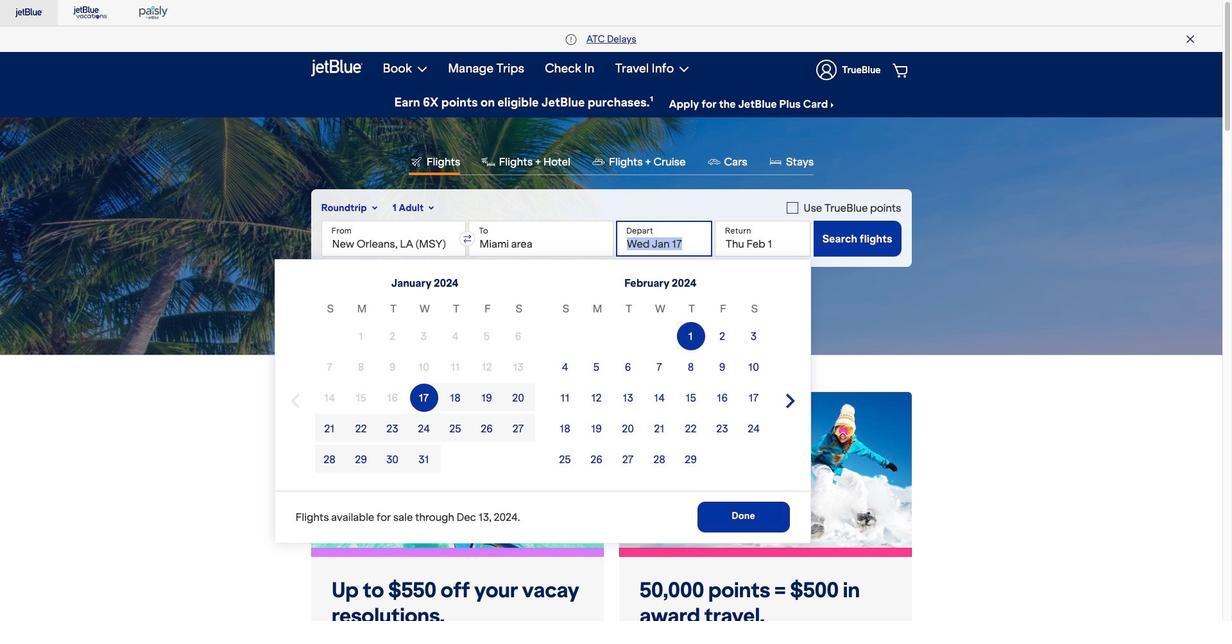 Task type: locate. For each thing, give the bounding box(es) containing it.
None text field
[[321, 221, 466, 257], [469, 221, 614, 257], [321, 221, 466, 257], [469, 221, 614, 257]]

previous month image
[[287, 394, 303, 409]]

None checkbox
[[787, 200, 902, 216]]

navigation
[[373, 52, 912, 88]]

paisly by jetblue image
[[139, 5, 169, 21]]

0 vertical spatial jetblue image
[[15, 5, 42, 21]]

banner
[[0, 0, 1223, 117]]

shopping cart (empty) image
[[893, 62, 910, 78]]

Depart Press DOWN ARROW key to select available dates field
[[616, 221, 712, 257]]

jetblue image
[[15, 5, 42, 21], [311, 58, 362, 78]]

1 vertical spatial jetblue image
[[311, 58, 362, 78]]

close image
[[1187, 35, 1195, 43]]

0 horizontal spatial jetblue image
[[15, 5, 42, 21]]



Task type: describe. For each thing, give the bounding box(es) containing it.
1 horizontal spatial jetblue image
[[311, 58, 362, 78]]

next month image
[[783, 394, 798, 409]]

jetblue vacations image
[[73, 5, 108, 21]]

Return Press DOWN ARROW key to select available dates field
[[715, 221, 811, 257]]



Task type: vqa. For each thing, say whether or not it's contained in the screenshot.
+ for Hotel
no



